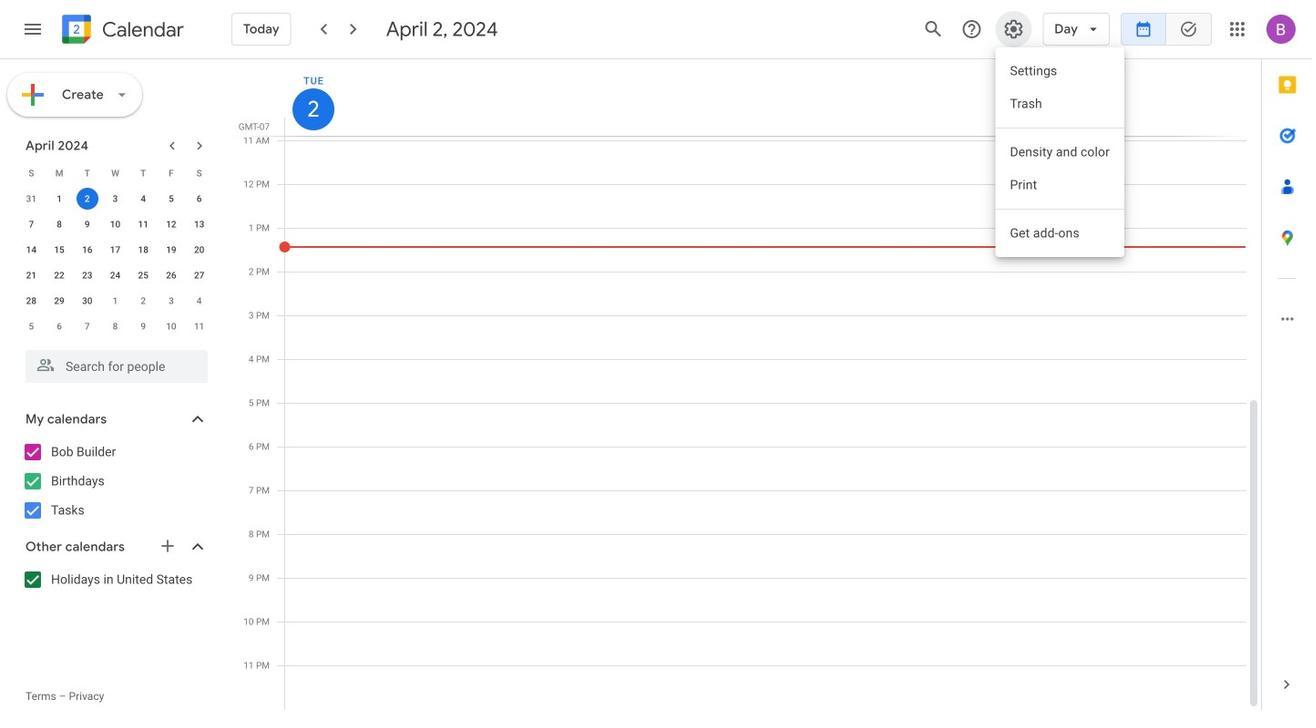 Task type: describe. For each thing, give the bounding box(es) containing it.
20 element
[[188, 239, 210, 261]]

3 element
[[104, 188, 126, 210]]

9 element
[[76, 213, 98, 235]]

Search for people text field
[[36, 350, 197, 383]]

23 element
[[76, 264, 98, 286]]

29 element
[[48, 290, 70, 312]]

11 element
[[132, 213, 154, 235]]

27 element
[[188, 264, 210, 286]]

cell inside april 2024 grid
[[73, 186, 101, 212]]

4 element
[[132, 188, 154, 210]]

17 element
[[104, 239, 126, 261]]

may 6 element
[[48, 315, 70, 337]]

19 element
[[160, 239, 182, 261]]

may 2 element
[[132, 290, 154, 312]]

25 element
[[132, 264, 154, 286]]

tuesday, april 2, today element
[[293, 88, 335, 130]]

6 element
[[188, 188, 210, 210]]

10 element
[[104, 213, 126, 235]]

7 row from the top
[[17, 314, 213, 339]]

may 5 element
[[20, 315, 42, 337]]

14 element
[[20, 239, 42, 261]]

12 element
[[160, 213, 182, 235]]

4 row from the top
[[17, 237, 213, 263]]

may 11 element
[[188, 315, 210, 337]]

1 row from the top
[[17, 160, 213, 186]]

30 element
[[76, 290, 98, 312]]

26 element
[[160, 264, 182, 286]]

5 element
[[160, 188, 182, 210]]

april 2024 grid
[[17, 160, 213, 339]]

24 element
[[104, 264, 126, 286]]



Task type: vqa. For each thing, say whether or not it's contained in the screenshot.
leftmost '7'
no



Task type: locate. For each thing, give the bounding box(es) containing it.
row
[[17, 160, 213, 186], [17, 186, 213, 212], [17, 212, 213, 237], [17, 237, 213, 263], [17, 263, 213, 288], [17, 288, 213, 314], [17, 314, 213, 339]]

18 element
[[132, 239, 154, 261]]

row up 10 element
[[17, 186, 213, 212]]

8 element
[[48, 213, 70, 235]]

2, today element
[[76, 188, 98, 210]]

13 element
[[188, 213, 210, 235]]

may 9 element
[[132, 315, 154, 337]]

row down 10 element
[[17, 237, 213, 263]]

heading
[[98, 19, 184, 41]]

5 row from the top
[[17, 263, 213, 288]]

6 row from the top
[[17, 288, 213, 314]]

may 4 element
[[188, 290, 210, 312]]

row down 17 element
[[17, 263, 213, 288]]

calendar element
[[58, 11, 184, 51]]

None search field
[[0, 343, 226, 383]]

cell
[[73, 186, 101, 212]]

16 element
[[76, 239, 98, 261]]

tab list
[[1263, 59, 1313, 659]]

15 element
[[48, 239, 70, 261]]

may 8 element
[[104, 315, 126, 337]]

main drawer image
[[22, 18, 44, 40]]

my calendars list
[[4, 438, 226, 525]]

7 element
[[20, 213, 42, 235]]

heading inside calendar element
[[98, 19, 184, 41]]

28 element
[[20, 290, 42, 312]]

grid
[[233, 59, 1262, 710]]

column header
[[284, 59, 1247, 136]]

may 10 element
[[160, 315, 182, 337]]

settings menu menu
[[996, 47, 1125, 257]]

2 row from the top
[[17, 186, 213, 212]]

1 element
[[48, 188, 70, 210]]

row up may 8 element
[[17, 288, 213, 314]]

22 element
[[48, 264, 70, 286]]

may 7 element
[[76, 315, 98, 337]]

may 1 element
[[104, 290, 126, 312]]

row up 3 element
[[17, 160, 213, 186]]

add other calendars image
[[159, 537, 177, 555]]

settings menu image
[[1003, 18, 1025, 40]]

march 31 element
[[20, 188, 42, 210]]

21 element
[[20, 264, 42, 286]]

row up 17 element
[[17, 212, 213, 237]]

3 row from the top
[[17, 212, 213, 237]]

may 3 element
[[160, 290, 182, 312]]

row down may 1 element
[[17, 314, 213, 339]]

row group
[[17, 186, 213, 339]]



